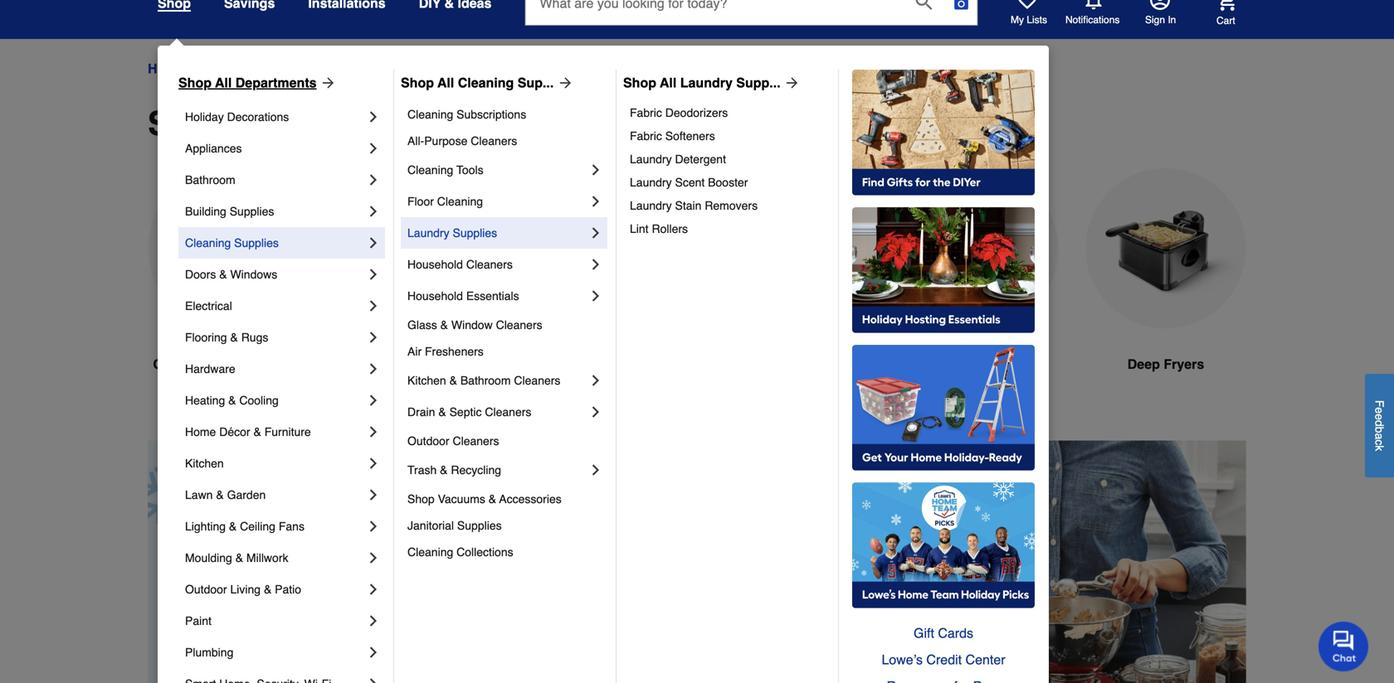 Task type: locate. For each thing, give the bounding box(es) containing it.
shop all cleaning sup...
[[401, 75, 554, 90]]

makers
[[432, 357, 478, 372]]

& right doors
[[219, 268, 227, 281]]

cleaning for subscriptions
[[408, 108, 453, 121]]

3 all from the left
[[660, 75, 677, 90]]

1 vertical spatial kitchen
[[185, 457, 224, 471]]

1 horizontal spatial all
[[438, 75, 454, 90]]

supplies for building supplies
[[230, 205, 274, 218]]

& inside doors & windows link
[[219, 268, 227, 281]]

chevron right image for lawn & garden
[[365, 487, 382, 504]]

doors
[[185, 268, 216, 281]]

c
[[1373, 440, 1387, 446]]

shop inside the shop all departments link
[[178, 75, 212, 90]]

shop inside "shop all cleaning sup..." link
[[401, 75, 434, 90]]

household up "glass"
[[408, 290, 463, 303]]

microwaves
[[228, 357, 304, 372]]

chevron right image for appliances
[[365, 140, 382, 157]]

laundry inside 'link'
[[630, 176, 672, 189]]

all for departments
[[215, 75, 232, 90]]

cleaning for supplies
[[185, 237, 231, 250]]

None search field
[[525, 0, 978, 41]]

small
[[285, 61, 318, 76], [148, 105, 236, 143]]

0 vertical spatial kitchen
[[408, 374, 446, 388]]

1 vertical spatial outdoor
[[185, 584, 227, 597]]

0 vertical spatial bathroom
[[185, 173, 235, 187]]

a gray ninja blender. image
[[898, 168, 1059, 329]]

heating & cooling
[[185, 394, 279, 408]]

bathroom up drain & septic cleaners "link"
[[461, 374, 511, 388]]

appliances link down "decorations"
[[185, 133, 365, 164]]

chevron right image for paint
[[365, 613, 382, 630]]

shop all cleaning sup... link
[[401, 73, 574, 93]]

moulding
[[185, 552, 232, 565]]

cart button
[[1194, 0, 1237, 27]]

0 vertical spatial home
[[148, 61, 185, 76]]

chevron right image for doors & windows
[[365, 266, 382, 283]]

household
[[408, 258, 463, 271], [408, 290, 463, 303]]

appliances up holiday decorations
[[199, 61, 270, 76]]

& right trash
[[440, 464, 448, 477]]

chevron right image for floor cleaning
[[588, 193, 604, 210]]

0 horizontal spatial small
[[148, 105, 236, 143]]

cleaners up "air fresheners" link
[[496, 319, 543, 332]]

center
[[966, 653, 1006, 668]]

chevron right image for trash & recycling
[[588, 462, 604, 479]]

all
[[215, 75, 232, 90], [438, 75, 454, 90], [660, 75, 677, 90]]

a stainless steel toaster oven. image
[[523, 168, 684, 329]]

& inside lawn & garden link
[[216, 489, 224, 502]]

floor
[[408, 195, 434, 208]]

& inside the kitchen & bathroom cleaners link
[[450, 374, 457, 388]]

household inside household cleaners link
[[408, 258, 463, 271]]

cleaning down building
[[185, 237, 231, 250]]

& down the makers
[[450, 374, 457, 388]]

chevron right image for household cleaners
[[588, 256, 604, 273]]

lowe's credit center
[[882, 653, 1006, 668]]

1 household from the top
[[408, 258, 463, 271]]

all up cleaning subscriptions
[[438, 75, 454, 90]]

2 fabric from the top
[[630, 129, 662, 143]]

arrow right image inside the shop all departments link
[[317, 75, 337, 91]]

0 vertical spatial household
[[408, 258, 463, 271]]

lowe's home improvement cart image
[[1217, 0, 1237, 11]]

heating
[[185, 394, 225, 408]]

shop inside shop all laundry supp... link
[[623, 75, 657, 90]]

& inside drain & septic cleaners "link"
[[439, 406, 446, 419]]

0 horizontal spatial all
[[215, 75, 232, 90]]

& for moulding & millwork
[[235, 552, 243, 565]]

laundry stain removers
[[630, 199, 758, 212]]

shop up fabric deodorizers
[[623, 75, 657, 90]]

laundry up "lint rollers"
[[630, 199, 672, 212]]

notifications
[[1066, 14, 1120, 26]]

shop vacuums & accessories link
[[408, 486, 604, 513]]

cleaners
[[471, 134, 517, 148], [466, 258, 513, 271], [496, 319, 543, 332], [514, 374, 561, 388], [485, 406, 532, 419], [453, 435, 499, 448]]

kitchen for kitchen & bathroom cleaners
[[408, 374, 446, 388]]

1 horizontal spatial shop
[[401, 75, 434, 90]]

& left ceiling
[[229, 520, 237, 534]]

Search Query text field
[[526, 0, 903, 25]]

fabric up fabric softeners
[[630, 106, 662, 120]]

1 vertical spatial fabric
[[630, 129, 662, 143]]

cleaners up 'recycling'
[[453, 435, 499, 448]]

laundry up 'deodorizers'
[[680, 75, 733, 90]]

& left millwork
[[235, 552, 243, 565]]

chevron right image for outdoor living & patio
[[365, 582, 382, 598]]

moulding & millwork link
[[185, 543, 365, 574]]

air fresheners link
[[408, 339, 604, 365]]

& left patio
[[264, 584, 272, 597]]

0 horizontal spatial bathroom
[[185, 173, 235, 187]]

supplies up household cleaners
[[453, 227, 497, 240]]

supplies up windows
[[234, 237, 279, 250]]

arrow right image inside shop all laundry supp... link
[[781, 75, 801, 91]]

laundry
[[680, 75, 733, 90], [630, 153, 672, 166], [630, 176, 672, 189], [630, 199, 672, 212], [408, 227, 450, 240]]

2 horizontal spatial shop
[[623, 75, 657, 90]]

home for home décor & furniture
[[185, 426, 216, 439]]

& inside lighting & ceiling fans link
[[229, 520, 237, 534]]

laundry supplies link
[[408, 217, 588, 249]]

1 vertical spatial bathroom
[[461, 374, 511, 388]]

& left the cooling
[[228, 394, 236, 408]]

household inside household essentials link
[[408, 290, 463, 303]]

small appliances up holiday decorations link
[[285, 61, 386, 76]]

portable ice makers
[[353, 357, 478, 372]]

lowe's home improvement account image
[[1150, 0, 1170, 10]]

shop for shop all laundry supp...
[[623, 75, 657, 90]]

1 horizontal spatial small
[[285, 61, 318, 76]]

chevron right image for heating & cooling
[[365, 393, 382, 409]]

& for flooring & rugs
[[230, 331, 238, 344]]

1 horizontal spatial kitchen
[[408, 374, 446, 388]]

cleaning
[[458, 75, 514, 90], [408, 108, 453, 121], [408, 164, 453, 177], [437, 195, 483, 208], [185, 237, 231, 250], [408, 546, 453, 559]]

&
[[219, 268, 227, 281], [440, 319, 448, 332], [230, 331, 238, 344], [450, 374, 457, 388], [228, 394, 236, 408], [439, 406, 446, 419], [254, 426, 261, 439], [440, 464, 448, 477], [216, 489, 224, 502], [489, 493, 496, 506], [229, 520, 237, 534], [235, 552, 243, 565], [264, 584, 272, 597]]

& right 'drain'
[[439, 406, 446, 419]]

1 horizontal spatial home
[[185, 426, 216, 439]]

laundry down laundry detergent
[[630, 176, 672, 189]]

my lists link
[[1011, 0, 1048, 27]]

home décor & furniture
[[185, 426, 311, 439]]

home link
[[148, 59, 185, 79]]

appliances link
[[199, 59, 270, 79], [185, 133, 365, 164]]

chevron right image
[[365, 109, 382, 125], [365, 140, 382, 157], [365, 172, 382, 188], [365, 203, 382, 220], [365, 235, 382, 251], [365, 266, 382, 283], [588, 288, 604, 305], [365, 361, 382, 378], [365, 393, 382, 409], [365, 487, 382, 504], [365, 519, 382, 535], [365, 645, 382, 662], [365, 676, 382, 684]]

outdoor
[[408, 435, 450, 448], [185, 584, 227, 597]]

0 vertical spatial fabric
[[630, 106, 662, 120]]

supplies up "cleaning supplies"
[[230, 205, 274, 218]]

& for kitchen & bathroom cleaners
[[450, 374, 457, 388]]

chevron right image for laundry supplies
[[588, 225, 604, 242]]

bathroom up building
[[185, 173, 235, 187]]

outdoor up trash
[[408, 435, 450, 448]]

1 all from the left
[[215, 75, 232, 90]]

e
[[1373, 408, 1387, 414], [1373, 414, 1387, 421]]

search image
[[916, 0, 932, 10]]

find gifts for the diyer. image
[[852, 70, 1035, 196]]

cleaning down all-
[[408, 164, 453, 177]]

0 horizontal spatial home
[[148, 61, 185, 76]]

building supplies link
[[185, 196, 365, 227]]

fabric softeners
[[630, 129, 715, 143]]

3 shop from the left
[[623, 75, 657, 90]]

1 fabric from the top
[[630, 106, 662, 120]]

k
[[1373, 446, 1387, 452]]

chevron right image for flooring & rugs
[[365, 330, 382, 346]]

small down home 'link'
[[148, 105, 236, 143]]

shop up all-
[[401, 75, 434, 90]]

kitchen up lawn
[[185, 457, 224, 471]]

0 horizontal spatial kitchen
[[185, 457, 224, 471]]

lighting & ceiling fans link
[[185, 511, 365, 543]]

ovens
[[608, 357, 649, 372]]

appliances down small appliances link at top left
[[245, 105, 421, 143]]

cleaning up subscriptions
[[458, 75, 514, 90]]

& inside moulding & millwork link
[[235, 552, 243, 565]]

cleaning up all-
[[408, 108, 453, 121]]

0 vertical spatial outdoor
[[408, 435, 450, 448]]

patio
[[275, 584, 301, 597]]

supplies down shop vacuums & accessories
[[457, 520, 502, 533]]

appliances link up holiday decorations
[[199, 59, 270, 79]]

f
[[1373, 401, 1387, 408]]

accessories
[[499, 493, 562, 506]]

0 vertical spatial small
[[285, 61, 318, 76]]

advertisement region
[[148, 441, 1247, 684]]

ice
[[410, 357, 429, 372]]

cleaners inside "link"
[[485, 406, 532, 419]]

laundry down fabric softeners
[[630, 153, 672, 166]]

2 all from the left
[[438, 75, 454, 90]]

lawn & garden link
[[185, 480, 365, 511]]

in
[[1168, 14, 1176, 26]]

arrow right image for shop all departments
[[317, 75, 337, 91]]

& down trash & recycling link
[[489, 493, 496, 506]]

& right lawn
[[216, 489, 224, 502]]

cleaners up essentials
[[466, 258, 513, 271]]

e up b
[[1373, 414, 1387, 421]]

supp...
[[736, 75, 781, 90]]

laundry supplies
[[408, 227, 497, 240]]

kitchen & bathroom cleaners
[[408, 374, 561, 388]]

laundry down floor
[[408, 227, 450, 240]]

building
[[185, 205, 226, 218]]

credit
[[927, 653, 962, 668]]

lowe's home improvement notification center image
[[1084, 0, 1104, 10]]

f e e d b a c k button
[[1365, 374, 1394, 478]]

2 horizontal spatial all
[[660, 75, 677, 90]]

2 household from the top
[[408, 290, 463, 303]]

chevron right image
[[588, 162, 604, 178], [588, 193, 604, 210], [588, 225, 604, 242], [588, 256, 604, 273], [365, 298, 382, 315], [365, 330, 382, 346], [588, 373, 604, 389], [588, 404, 604, 421], [365, 424, 382, 441], [365, 456, 382, 472], [588, 462, 604, 479], [365, 550, 382, 567], [365, 582, 382, 598], [365, 613, 382, 630]]

camera image
[[953, 0, 970, 12]]

0 horizontal spatial arrow right image
[[317, 75, 337, 91]]

shop
[[408, 493, 435, 506]]

& inside flooring & rugs link
[[230, 331, 238, 344]]

floor cleaning
[[408, 195, 483, 208]]

0 horizontal spatial outdoor
[[185, 584, 227, 597]]

a silver-colored new air portable ice maker. image
[[335, 168, 496, 329]]

lowe's
[[882, 653, 923, 668]]

small up holiday decorations link
[[285, 61, 318, 76]]

& inside glass & window cleaners link
[[440, 319, 448, 332]]

laundry detergent link
[[630, 148, 827, 171]]

small appliances
[[285, 61, 386, 76], [148, 105, 421, 143]]

portable
[[353, 357, 407, 372]]

booster
[[708, 176, 748, 189]]

cleaners up "outdoor cleaners" link
[[485, 406, 532, 419]]

fabric up laundry detergent
[[630, 129, 662, 143]]

2 horizontal spatial arrow right image
[[1216, 578, 1233, 595]]

& left rugs
[[230, 331, 238, 344]]

1 horizontal spatial outdoor
[[408, 435, 450, 448]]

household down laundry supplies
[[408, 258, 463, 271]]

1 shop from the left
[[178, 75, 212, 90]]

appliances
[[199, 61, 270, 76], [321, 61, 386, 76], [245, 105, 421, 143], [185, 142, 242, 155]]

& right "glass"
[[440, 319, 448, 332]]

chevron right image for lighting & ceiling fans
[[365, 519, 382, 535]]

cleaning supplies link
[[185, 227, 365, 259]]

all-
[[408, 134, 424, 148]]

shop all departments
[[178, 75, 317, 90]]

chevron right image for cleaning supplies
[[365, 235, 382, 251]]

fabric deodorizers
[[630, 106, 728, 120]]

& right décor
[[254, 426, 261, 439]]

1 horizontal spatial arrow right image
[[781, 75, 801, 91]]

1 vertical spatial home
[[185, 426, 216, 439]]

arrow right image for shop all laundry supp...
[[781, 75, 801, 91]]

all up fabric deodorizers
[[660, 75, 677, 90]]

trash & recycling link
[[408, 455, 588, 486]]

& for heating & cooling
[[228, 394, 236, 408]]

cleaning for tools
[[408, 164, 453, 177]]

laundry for laundry scent booster
[[630, 176, 672, 189]]

outdoor down "moulding"
[[185, 584, 227, 597]]

cleaning down janitorial
[[408, 546, 453, 559]]

gift cards link
[[852, 621, 1035, 647]]

outdoor living & patio link
[[185, 574, 365, 606]]

& inside heating & cooling link
[[228, 394, 236, 408]]

& inside trash & recycling link
[[440, 464, 448, 477]]

small appliances down departments
[[148, 105, 421, 143]]

scent
[[675, 176, 705, 189]]

lint rollers link
[[630, 217, 827, 241]]

cleaning up laundry supplies
[[437, 195, 483, 208]]

household for household cleaners
[[408, 258, 463, 271]]

all up holiday decorations
[[215, 75, 232, 90]]

shop up holiday
[[178, 75, 212, 90]]

0 horizontal spatial shop
[[178, 75, 212, 90]]

stain
[[675, 199, 702, 212]]

fabric deodorizers link
[[630, 101, 827, 125]]

e up d
[[1373, 408, 1387, 414]]

lowe's home improvement lists image
[[1018, 0, 1038, 10]]

2 shop from the left
[[401, 75, 434, 90]]

fabric for fabric deodorizers
[[630, 106, 662, 120]]

& for glass & window cleaners
[[440, 319, 448, 332]]

fabric for fabric softeners
[[630, 129, 662, 143]]

janitorial supplies link
[[408, 513, 604, 540]]

arrow right image
[[317, 75, 337, 91], [781, 75, 801, 91], [1216, 578, 1233, 595]]

flooring & rugs
[[185, 331, 268, 344]]

kitchen down ice
[[408, 374, 446, 388]]

1 vertical spatial household
[[408, 290, 463, 303]]

chevron right image for drain & septic cleaners
[[588, 404, 604, 421]]

cleaners down subscriptions
[[471, 134, 517, 148]]

rollers
[[652, 222, 688, 236]]

household essentials
[[408, 290, 519, 303]]



Task type: describe. For each thing, give the bounding box(es) containing it.
laundry for laundry supplies
[[408, 227, 450, 240]]

laundry scent booster
[[630, 176, 748, 189]]

holiday decorations link
[[185, 101, 365, 133]]

1 vertical spatial appliances link
[[185, 133, 365, 164]]

shop all departments link
[[178, 73, 337, 93]]

lighting & ceiling fans
[[185, 520, 305, 534]]

1 horizontal spatial bathroom
[[461, 374, 511, 388]]

rugs
[[241, 331, 268, 344]]

countertop
[[153, 357, 225, 372]]

all-purpose cleaners
[[408, 134, 517, 148]]

lowe's home team holiday picks. image
[[852, 483, 1035, 609]]

chevron right image for holiday decorations
[[365, 109, 382, 125]]

bathroom link
[[185, 164, 365, 196]]

all for cleaning
[[438, 75, 454, 90]]

septic
[[450, 406, 482, 419]]

a black and stainless steel countertop microwave. image
[[148, 168, 309, 329]]

trash
[[408, 464, 437, 477]]

shop all laundry supp... link
[[623, 73, 801, 93]]

cleaners down "air fresheners" link
[[514, 374, 561, 388]]

deep
[[1128, 357, 1160, 372]]

kitchen & bathroom cleaners link
[[408, 365, 588, 397]]

janitorial supplies
[[408, 520, 502, 533]]

paint link
[[185, 606, 365, 637]]

fresheners
[[425, 345, 484, 359]]

collections
[[457, 546, 513, 559]]

chevron right image for plumbing
[[365, 645, 382, 662]]

laundry for laundry detergent
[[630, 153, 672, 166]]

countertop microwaves
[[153, 357, 304, 372]]

all for laundry
[[660, 75, 677, 90]]

décor
[[219, 426, 250, 439]]

shop for shop all cleaning sup...
[[401, 75, 434, 90]]

paint
[[185, 615, 212, 628]]

lint rollers
[[630, 222, 688, 236]]

deodorizers
[[666, 106, 728, 120]]

cards
[[938, 626, 974, 642]]

1 e from the top
[[1373, 408, 1387, 414]]

2 e from the top
[[1373, 414, 1387, 421]]

outdoor cleaners link
[[408, 428, 604, 455]]

softeners
[[666, 129, 715, 143]]

outdoor for outdoor cleaners
[[408, 435, 450, 448]]

fryers
[[1164, 357, 1205, 372]]

lists
[[1027, 14, 1048, 26]]

household for household essentials
[[408, 290, 463, 303]]

furniture
[[265, 426, 311, 439]]

all-purpose cleaners link
[[408, 128, 604, 154]]

sign in button
[[1145, 0, 1176, 27]]

chevron right image for building supplies
[[365, 203, 382, 220]]

supplies for janitorial supplies
[[457, 520, 502, 533]]

blenders
[[950, 357, 1007, 372]]

shop all laundry supp...
[[623, 75, 781, 90]]

kitchen for kitchen
[[185, 457, 224, 471]]

drain & septic cleaners
[[408, 406, 532, 419]]

lawn
[[185, 489, 213, 502]]

& inside the home décor & furniture link
[[254, 426, 261, 439]]

get your home holiday-ready. image
[[852, 345, 1035, 471]]

a chefman stainless steel deep fryer. image
[[1086, 168, 1247, 329]]

chevron right image for home décor & furniture
[[365, 424, 382, 441]]

a
[[1373, 433, 1387, 440]]

f e e d b a c k
[[1373, 401, 1387, 452]]

cleaning subscriptions link
[[408, 101, 604, 128]]

holiday
[[185, 110, 224, 124]]

1 vertical spatial small appliances
[[148, 105, 421, 143]]

glass & window cleaners link
[[408, 312, 604, 339]]

fabric softeners link
[[630, 125, 827, 148]]

chevron right image for bathroom
[[365, 172, 382, 188]]

tools
[[457, 164, 484, 177]]

laundry for laundry stain removers
[[630, 199, 672, 212]]

toaster ovens
[[558, 357, 649, 372]]

heating & cooling link
[[185, 385, 365, 417]]

& inside outdoor living & patio link
[[264, 584, 272, 597]]

household cleaners
[[408, 258, 513, 271]]

supplies for cleaning supplies
[[234, 237, 279, 250]]

home for home
[[148, 61, 185, 76]]

hardware link
[[185, 354, 365, 385]]

outdoor cleaners
[[408, 435, 499, 448]]

janitorial
[[408, 520, 454, 533]]

laundry stain removers link
[[630, 194, 827, 217]]

outdoor living & patio
[[185, 584, 301, 597]]

air
[[408, 345, 422, 359]]

removers
[[705, 199, 758, 212]]

millwork
[[246, 552, 288, 565]]

a gray and stainless steel ninja air fryer. image
[[711, 168, 872, 329]]

appliances right departments
[[321, 61, 386, 76]]

0 vertical spatial small appliances
[[285, 61, 386, 76]]

lowe's credit center link
[[852, 647, 1035, 674]]

1 vertical spatial small
[[148, 105, 236, 143]]

shop for shop all departments
[[178, 75, 212, 90]]

0 vertical spatial appliances link
[[199, 59, 270, 79]]

chevron right image for household essentials
[[588, 288, 604, 305]]

laundry scent booster link
[[630, 171, 827, 194]]

& inside shop vacuums & accessories 'link'
[[489, 493, 496, 506]]

toaster
[[558, 357, 605, 372]]

chevron right image for hardware
[[365, 361, 382, 378]]

arrow right image
[[554, 75, 574, 91]]

cart
[[1217, 15, 1236, 26]]

chevron right image for moulding & millwork
[[365, 550, 382, 567]]

appliances down holiday
[[185, 142, 242, 155]]

supplies for laundry supplies
[[453, 227, 497, 240]]

& for lighting & ceiling fans
[[229, 520, 237, 534]]

& for drain & septic cleaners
[[439, 406, 446, 419]]

recycling
[[451, 464, 501, 477]]

holiday hosting essentials. image
[[852, 208, 1035, 334]]

electrical link
[[185, 291, 365, 322]]

kitchen link
[[185, 448, 365, 480]]

cleaning for collections
[[408, 546, 453, 559]]

& for trash & recycling
[[440, 464, 448, 477]]

sup...
[[518, 75, 554, 90]]

detergent
[[675, 153, 726, 166]]

chevron right image for kitchen
[[365, 456, 382, 472]]

household essentials link
[[408, 281, 588, 312]]

doors & windows
[[185, 268, 277, 281]]

shop vacuums & accessories
[[408, 493, 562, 506]]

chevron right image for cleaning tools
[[588, 162, 604, 178]]

chevron right image for electrical
[[365, 298, 382, 315]]

cleaning collections link
[[408, 540, 604, 566]]

gift
[[914, 626, 935, 642]]

vacuums
[[438, 493, 485, 506]]

departments
[[236, 75, 317, 90]]

air fresheners
[[408, 345, 484, 359]]

living
[[230, 584, 261, 597]]

chat invite button image
[[1319, 622, 1370, 672]]

& for lawn & garden
[[216, 489, 224, 502]]

outdoor for outdoor living & patio
[[185, 584, 227, 597]]

b
[[1373, 427, 1387, 433]]

deep fryers
[[1128, 357, 1205, 372]]

cleaning collections
[[408, 546, 513, 559]]

chevron right image for kitchen & bathroom cleaners
[[588, 373, 604, 389]]

moulding & millwork
[[185, 552, 288, 565]]

& for doors & windows
[[219, 268, 227, 281]]

window
[[451, 319, 493, 332]]

my lists
[[1011, 14, 1048, 26]]

cleaning tools
[[408, 164, 484, 177]]

building supplies
[[185, 205, 274, 218]]



Task type: vqa. For each thing, say whether or not it's contained in the screenshot.
Recycling
yes



